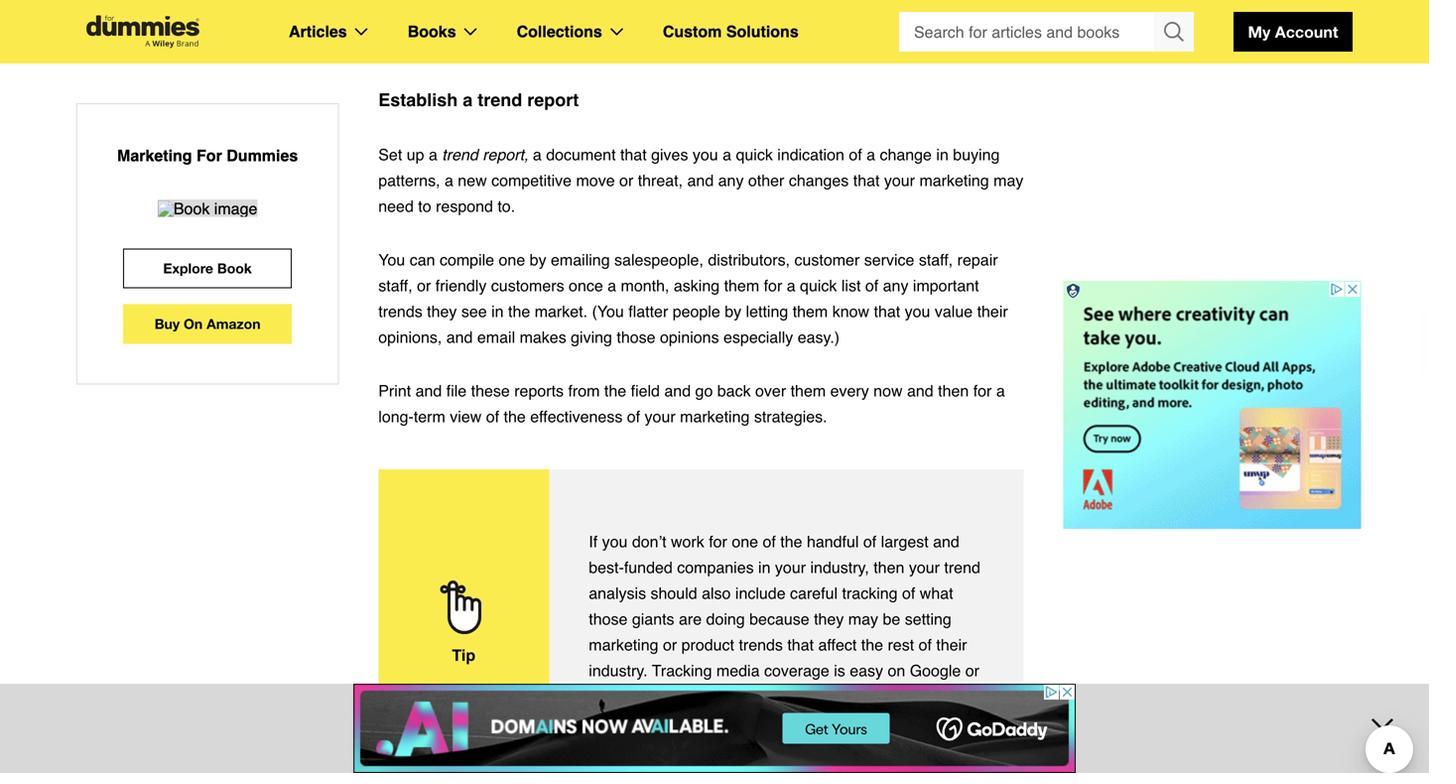 Task type: locate. For each thing, give the bounding box(es) containing it.
1 horizontal spatial in
[[759, 558, 771, 577]]

may down buying
[[994, 171, 1024, 190]]

then down largest
[[874, 558, 905, 577]]

1 horizontal spatial for
[[764, 276, 783, 295]]

other inside a document that gives you a quick indication of a change in buying patterns, a new competitive move or threat, and any other changes that your marketing may need to respond to.
[[748, 171, 785, 190]]

then
[[938, 382, 969, 400], [874, 558, 905, 577]]

1 horizontal spatial then
[[938, 382, 969, 400]]

may down 'tracking'
[[849, 610, 879, 628]]

the down customers
[[508, 302, 530, 321]]

close this dialog image
[[1400, 693, 1420, 713]]

a
[[463, 90, 473, 110], [429, 145, 438, 164], [533, 145, 542, 164], [723, 145, 732, 164], [867, 145, 876, 164], [445, 171, 454, 190], [608, 276, 617, 295], [787, 276, 796, 295], [997, 382, 1005, 400]]

quick inside a document that gives you a quick indication of a change in buying patterns, a new competitive move or threat, and any other changes that your marketing may need to respond to.
[[736, 145, 773, 164]]

gives
[[651, 145, 688, 164]]

for right now at the right
[[974, 382, 992, 400]]

marketing up industry.
[[589, 636, 659, 654]]

the up "easy"
[[862, 636, 884, 654]]

you inside if you don't work for one of the handful of largest and best-funded companies in your industry, then your trend analysis should also include careful tracking of what those giants are doing because they may be setting marketing or product trends that affect the rest of their industry. tracking media coverage is easy on google or other search engines.
[[602, 533, 628, 551]]

careful
[[790, 584, 838, 603]]

0 horizontal spatial then
[[874, 558, 905, 577]]

in left buying
[[937, 145, 949, 164]]

need
[[379, 197, 414, 215]]

1 horizontal spatial their
[[977, 302, 1008, 321]]

and down see
[[447, 328, 473, 346]]

your down field
[[645, 408, 676, 426]]

0 vertical spatial advertisement element
[[1064, 281, 1362, 529]]

email
[[477, 328, 515, 346]]

1 horizontal spatial by
[[725, 302, 742, 321]]

1 vertical spatial trend
[[442, 145, 478, 164]]

tracking
[[842, 584, 898, 603]]

any right threat,
[[718, 171, 744, 190]]

work
[[671, 533, 705, 551]]

a document that gives you a quick indication of a change in buying patterns, a new competitive move or threat, and any other changes that your marketing may need to respond to.
[[379, 145, 1024, 215]]

or right move
[[620, 171, 634, 190]]

over
[[756, 382, 786, 400]]

your
[[884, 171, 915, 190], [645, 408, 676, 426], [775, 558, 806, 577], [909, 558, 940, 577]]

or right google
[[966, 662, 980, 680]]

0 vertical spatial for
[[764, 276, 783, 295]]

trends inside if you don't work for one of the handful of largest and best-funded companies in your industry, then your trend analysis should also include careful tracking of what those giants are doing because they may be setting marketing or product trends that affect the rest of their industry. tracking media coverage is easy on google or other search engines.
[[739, 636, 783, 654]]

other
[[748, 171, 785, 190], [589, 688, 625, 706]]

they up affect
[[814, 610, 844, 628]]

and right largest
[[933, 533, 960, 551]]

0 vertical spatial other
[[748, 171, 785, 190]]

0 vertical spatial may
[[994, 171, 1024, 190]]

0 horizontal spatial they
[[427, 302, 457, 321]]

of left largest
[[864, 533, 877, 551]]

1 vertical spatial you
[[905, 302, 931, 321]]

open collections list image
[[610, 28, 623, 36]]

1 vertical spatial one
[[732, 533, 759, 551]]

Search for articles and books text field
[[899, 12, 1157, 52]]

for up companies
[[709, 533, 728, 551]]

best-
[[589, 558, 624, 577]]

to
[[418, 197, 432, 215]]

coverage
[[764, 662, 830, 680]]

industry,
[[811, 558, 869, 577]]

buy on amazon
[[155, 316, 261, 332]]

competitive
[[492, 171, 572, 190]]

0 horizontal spatial marketing
[[589, 636, 659, 654]]

marketing down buying
[[920, 171, 990, 190]]

indication
[[778, 145, 845, 164]]

view
[[450, 408, 482, 426]]

the left the handful
[[781, 533, 803, 551]]

and inside a document that gives you a quick indication of a change in buying patterns, a new competitive move or threat, and any other changes that your marketing may need to respond to.
[[688, 171, 714, 190]]

0 horizontal spatial for
[[709, 533, 728, 551]]

in
[[937, 145, 949, 164], [492, 302, 504, 321], [759, 558, 771, 577]]

0 vertical spatial in
[[937, 145, 949, 164]]

1 horizontal spatial marketing
[[680, 408, 750, 426]]

in inside if you don't work for one of the handful of largest and best-funded companies in your industry, then your trend analysis should also include careful tracking of what those giants are doing because they may be setting marketing or product trends that affect the rest of their industry. tracking media coverage is easy on google or other search engines.
[[759, 558, 771, 577]]

other down industry.
[[589, 688, 625, 706]]

trend up new
[[442, 145, 478, 164]]

them up easy.)
[[793, 302, 828, 321]]

or down can
[[417, 276, 431, 295]]

include
[[736, 584, 786, 603]]

0 vertical spatial by
[[530, 251, 547, 269]]

handful
[[807, 533, 859, 551]]

and right threat,
[[688, 171, 714, 190]]

those inside you can compile one by emailing salespeople, distributors, customer service staff, repair staff, or friendly customers once a month, asking them for a quick list of any important trends they see in the market. (you flatter people by letting them know that you value their opinions, and email makes giving those opinions especially easy.)
[[617, 328, 656, 346]]

open book categories image
[[464, 28, 477, 36]]

quick down customer
[[800, 276, 837, 295]]

their right value
[[977, 302, 1008, 321]]

trends down because
[[739, 636, 783, 654]]

0 vertical spatial any
[[718, 171, 744, 190]]

marketing
[[920, 171, 990, 190], [680, 408, 750, 426], [589, 636, 659, 654]]

them down distributors,
[[724, 276, 760, 295]]

trend left report at left
[[478, 90, 523, 110]]

they inside if you don't work for one of the handful of largest and best-funded companies in your industry, then your trend analysis should also include careful tracking of what those giants are doing because they may be setting marketing or product trends that affect the rest of their industry. tracking media coverage is easy on google or other search engines.
[[814, 610, 844, 628]]

2 vertical spatial in
[[759, 558, 771, 577]]

of
[[849, 145, 862, 164], [866, 276, 879, 295], [486, 408, 499, 426], [627, 408, 640, 426], [763, 533, 776, 551], [864, 533, 877, 551], [902, 584, 916, 603], [919, 636, 932, 654]]

0 horizontal spatial may
[[849, 610, 879, 628]]

1 vertical spatial by
[[725, 302, 742, 321]]

in up include
[[759, 558, 771, 577]]

1 vertical spatial in
[[492, 302, 504, 321]]

by
[[530, 251, 547, 269], [725, 302, 742, 321]]

them up the strategies.
[[791, 382, 826, 400]]

their up google
[[937, 636, 967, 654]]

establish
[[379, 90, 458, 110]]

2 horizontal spatial for
[[974, 382, 992, 400]]

1 vertical spatial quick
[[800, 276, 837, 295]]

one up customers
[[499, 251, 525, 269]]

1 horizontal spatial quick
[[800, 276, 837, 295]]

by left letting
[[725, 302, 742, 321]]

dummies
[[227, 146, 298, 165]]

for
[[764, 276, 783, 295], [974, 382, 992, 400], [709, 533, 728, 551]]

0 vertical spatial marketing
[[920, 171, 990, 190]]

that right the changes
[[854, 171, 880, 190]]

opinions
[[660, 328, 719, 346]]

advertisement element
[[1064, 281, 1362, 529], [353, 684, 1076, 773]]

marketing inside a document that gives you a quick indication of a change in buying patterns, a new competitive move or threat, and any other changes that your marketing may need to respond to.
[[920, 171, 990, 190]]

move
[[576, 171, 615, 190]]

2 vertical spatial trend
[[945, 558, 981, 577]]

giants
[[632, 610, 675, 628]]

0 vertical spatial those
[[617, 328, 656, 346]]

quick inside you can compile one by emailing salespeople, distributors, customer service staff, repair staff, or friendly customers once a month, asking them for a quick list of any important trends they see in the market. (you flatter people by letting them know that you value their opinions, and email makes giving those opinions especially easy.)
[[800, 276, 837, 295]]

of inside you can compile one by emailing salespeople, distributors, customer service staff, repair staff, or friendly customers once a month, asking them for a quick list of any important trends they see in the market. (you flatter people by letting them know that you value their opinions, and email makes giving those opinions especially easy.)
[[866, 276, 879, 295]]

1 vertical spatial for
[[974, 382, 992, 400]]

0 horizontal spatial trends
[[379, 302, 423, 321]]

the inside you can compile one by emailing salespeople, distributors, customer service staff, repair staff, or friendly customers once a month, asking them for a quick list of any important trends they see in the market. (you flatter people by letting them know that you value their opinions, and email makes giving those opinions especially easy.)
[[508, 302, 530, 321]]

the left field
[[605, 382, 627, 400]]

1 horizontal spatial one
[[732, 533, 759, 551]]

asking
[[674, 276, 720, 295]]

customers
[[491, 276, 564, 295]]

0 horizontal spatial quick
[[736, 145, 773, 164]]

1 vertical spatial may
[[849, 610, 879, 628]]

group
[[899, 12, 1194, 52]]

staff, up important
[[919, 251, 953, 269]]

your inside a document that gives you a quick indication of a change in buying patterns, a new competitive move or threat, and any other changes that your marketing may need to respond to.
[[884, 171, 915, 190]]

1 vertical spatial staff,
[[379, 276, 413, 295]]

trends up opinions,
[[379, 302, 423, 321]]

1 vertical spatial other
[[589, 688, 625, 706]]

1 horizontal spatial may
[[994, 171, 1024, 190]]

marketing down the go at the left of page
[[680, 408, 750, 426]]

in inside a document that gives you a quick indication of a change in buying patterns, a new competitive move or threat, and any other changes that your marketing may need to respond to.
[[937, 145, 949, 164]]

and
[[688, 171, 714, 190], [447, 328, 473, 346], [416, 382, 442, 400], [665, 382, 691, 400], [907, 382, 934, 400], [933, 533, 960, 551]]

trends
[[379, 302, 423, 321], [739, 636, 783, 654]]

1 horizontal spatial other
[[748, 171, 785, 190]]

you inside you can compile one by emailing salespeople, distributors, customer service staff, repair staff, or friendly customers once a month, asking them for a quick list of any important trends they see in the market. (you flatter people by letting them know that you value their opinions, and email makes giving those opinions especially easy.)
[[905, 302, 931, 321]]

product
[[682, 636, 735, 654]]

once
[[569, 276, 603, 295]]

for up letting
[[764, 276, 783, 295]]

quick
[[736, 145, 773, 164], [800, 276, 837, 295]]

your down the change
[[884, 171, 915, 190]]

opinions,
[[379, 328, 442, 346]]

of right list
[[866, 276, 879, 295]]

1 vertical spatial any
[[883, 276, 909, 295]]

2 vertical spatial them
[[791, 382, 826, 400]]

then inside if you don't work for one of the handful of largest and best-funded companies in your industry, then your trend analysis should also include careful tracking of what those giants are doing because they may be setting marketing or product trends that affect the rest of their industry. tracking media coverage is easy on google or other search engines.
[[874, 558, 905, 577]]

0 horizontal spatial their
[[937, 636, 967, 654]]

1 horizontal spatial you
[[693, 145, 718, 164]]

2 vertical spatial for
[[709, 533, 728, 551]]

is
[[834, 662, 846, 680]]

2 horizontal spatial marketing
[[920, 171, 990, 190]]

1 horizontal spatial staff,
[[919, 251, 953, 269]]

doing
[[706, 610, 745, 628]]

that up coverage
[[788, 636, 814, 654]]

that right know
[[874, 302, 901, 321]]

be
[[883, 610, 901, 628]]

2 horizontal spatial you
[[905, 302, 931, 321]]

any down service
[[883, 276, 909, 295]]

can
[[410, 251, 435, 269]]

0 vertical spatial one
[[499, 251, 525, 269]]

1 vertical spatial those
[[589, 610, 628, 628]]

other down indication
[[748, 171, 785, 190]]

0 horizontal spatial other
[[589, 688, 625, 706]]

staff,
[[919, 251, 953, 269], [379, 276, 413, 295]]

you
[[693, 145, 718, 164], [905, 302, 931, 321], [602, 533, 628, 551]]

engines.
[[682, 688, 742, 706]]

1 vertical spatial trends
[[739, 636, 783, 654]]

0 horizontal spatial one
[[499, 251, 525, 269]]

trends inside you can compile one by emailing salespeople, distributors, customer service staff, repair staff, or friendly customers once a month, asking them for a quick list of any important trends they see in the market. (you flatter people by letting them know that you value their opinions, and email makes giving those opinions especially easy.)
[[379, 302, 423, 321]]

one inside if you don't work for one of the handful of largest and best-funded companies in your industry, then your trend analysis should also include careful tracking of what those giants are doing because they may be setting marketing or product trends that affect the rest of their industry. tracking media coverage is easy on google or other search engines.
[[732, 533, 759, 551]]

0 vertical spatial they
[[427, 302, 457, 321]]

1 horizontal spatial trends
[[739, 636, 783, 654]]

0 horizontal spatial you
[[602, 533, 628, 551]]

of down field
[[627, 408, 640, 426]]

for inside you can compile one by emailing salespeople, distributors, customer service staff, repair staff, or friendly customers once a month, asking them for a quick list of any important trends they see in the market. (you flatter people by letting them know that you value their opinions, and email makes giving those opinions especially easy.)
[[764, 276, 783, 295]]

in right see
[[492, 302, 504, 321]]

staff, down you
[[379, 276, 413, 295]]

by up customers
[[530, 251, 547, 269]]

2 vertical spatial you
[[602, 533, 628, 551]]

those down flatter
[[617, 328, 656, 346]]

0 horizontal spatial in
[[492, 302, 504, 321]]

1 horizontal spatial any
[[883, 276, 909, 295]]

explore book link
[[123, 249, 292, 288]]

0 vertical spatial then
[[938, 382, 969, 400]]

2 vertical spatial marketing
[[589, 636, 659, 654]]

of right indication
[[849, 145, 862, 164]]

easy
[[850, 662, 884, 680]]

0 vertical spatial trends
[[379, 302, 423, 321]]

1 vertical spatial marketing
[[680, 408, 750, 426]]

0 vertical spatial their
[[977, 302, 1008, 321]]

field
[[631, 382, 660, 400]]

you left value
[[905, 302, 931, 321]]

1 vertical spatial they
[[814, 610, 844, 628]]

you right gives
[[693, 145, 718, 164]]

and inside if you don't work for one of the handful of largest and best-funded companies in your industry, then your trend analysis should also include careful tracking of what those giants are doing because they may be setting marketing or product trends that affect the rest of their industry. tracking media coverage is easy on google or other search engines.
[[933, 533, 960, 551]]

distributors,
[[708, 251, 790, 269]]

change
[[880, 145, 932, 164]]

2 horizontal spatial in
[[937, 145, 949, 164]]

they down friendly
[[427, 302, 457, 321]]

print
[[379, 382, 411, 400]]

them
[[724, 276, 760, 295], [793, 302, 828, 321], [791, 382, 826, 400]]

1 vertical spatial then
[[874, 558, 905, 577]]

that inside if you don't work for one of the handful of largest and best-funded companies in your industry, then your trend analysis should also include careful tracking of what those giants are doing because they may be setting marketing or product trends that affect the rest of their industry. tracking media coverage is easy on google or other search engines.
[[788, 636, 814, 654]]

then right now at the right
[[938, 382, 969, 400]]

your up careful
[[775, 558, 806, 577]]

friendly
[[436, 276, 487, 295]]

0 vertical spatial them
[[724, 276, 760, 295]]

trend up 'what'
[[945, 558, 981, 577]]

to.
[[498, 197, 515, 215]]

1 horizontal spatial they
[[814, 610, 844, 628]]

1 vertical spatial their
[[937, 636, 967, 654]]

0 horizontal spatial any
[[718, 171, 744, 190]]

these
[[471, 382, 510, 400]]

those down analysis
[[589, 610, 628, 628]]

0 vertical spatial you
[[693, 145, 718, 164]]

and inside you can compile one by emailing salespeople, distributors, customer service staff, repair staff, or friendly customers once a month, asking them for a quick list of any important trends they see in the market. (you flatter people by letting them know that you value their opinions, and email makes giving those opinions especially easy.)
[[447, 328, 473, 346]]

0 vertical spatial quick
[[736, 145, 773, 164]]

0 vertical spatial trend
[[478, 90, 523, 110]]

other inside if you don't work for one of the handful of largest and best-funded companies in your industry, then your trend analysis should also include careful tracking of what those giants are doing because they may be setting marketing or product trends that affect the rest of their industry. tracking media coverage is easy on google or other search engines.
[[589, 688, 625, 706]]

that
[[620, 145, 647, 164], [854, 171, 880, 190], [874, 302, 901, 321], [788, 636, 814, 654]]

buy on amazon link
[[123, 304, 292, 344]]

their inside if you don't work for one of the handful of largest and best-funded companies in your industry, then your trend analysis should also include careful tracking of what those giants are doing because they may be setting marketing or product trends that affect the rest of their industry. tracking media coverage is easy on google or other search engines.
[[937, 636, 967, 654]]

quick left indication
[[736, 145, 773, 164]]

their
[[977, 302, 1008, 321], [937, 636, 967, 654]]

you right if
[[602, 533, 628, 551]]

any
[[718, 171, 744, 190], [883, 276, 909, 295]]

custom solutions link
[[663, 19, 799, 45]]

one up companies
[[732, 533, 759, 551]]

should
[[651, 584, 698, 603]]



Task type: describe. For each thing, give the bounding box(es) containing it.
or inside you can compile one by emailing salespeople, distributors, customer service staff, repair staff, or friendly customers once a month, asking them for a quick list of any important trends they see in the market. (you flatter people by letting them know that you value their opinions, and email makes giving those opinions especially easy.)
[[417, 276, 431, 295]]

if
[[589, 533, 598, 551]]

effectiveness
[[530, 408, 623, 426]]

0 horizontal spatial staff,
[[379, 276, 413, 295]]

respond
[[436, 197, 493, 215]]

trend inside if you don't work for one of the handful of largest and best-funded companies in your industry, then your trend analysis should also include careful tracking of what those giants are doing because they may be setting marketing or product trends that affect the rest of their industry. tracking media coverage is easy on google or other search engines.
[[945, 558, 981, 577]]

companies
[[677, 558, 754, 577]]

set up a trend report,
[[379, 145, 529, 164]]

value
[[935, 302, 973, 321]]

on
[[184, 316, 203, 332]]

you
[[379, 251, 405, 269]]

that left gives
[[620, 145, 647, 164]]

1 vertical spatial them
[[793, 302, 828, 321]]

new
[[458, 171, 487, 190]]

they inside you can compile one by emailing salespeople, distributors, customer service staff, repair staff, or friendly customers once a month, asking them for a quick list of any important trends they see in the market. (you flatter people by letting them know that you value their opinions, and email makes giving those opinions especially easy.)
[[427, 302, 457, 321]]

0 horizontal spatial by
[[530, 251, 547, 269]]

also
[[702, 584, 731, 603]]

of up include
[[763, 533, 776, 551]]

are
[[679, 610, 702, 628]]

largest
[[881, 533, 929, 551]]

1 vertical spatial advertisement element
[[353, 684, 1076, 773]]

what
[[920, 584, 954, 603]]

for inside if you don't work for one of the handful of largest and best-funded companies in your industry, then your trend analysis should also include careful tracking of what those giants are doing because they may be setting marketing or product trends that affect the rest of their industry. tracking media coverage is easy on google or other search engines.
[[709, 533, 728, 551]]

industry.
[[589, 662, 648, 680]]

report,
[[483, 145, 529, 164]]

term
[[414, 408, 446, 426]]

back
[[718, 382, 751, 400]]

of down these
[[486, 408, 499, 426]]

establish a trend report
[[379, 90, 579, 110]]

setting
[[905, 610, 952, 628]]

one inside you can compile one by emailing salespeople, distributors, customer service staff, repair staff, or friendly customers once a month, asking them for a quick list of any important trends they see in the market. (you flatter people by letting them know that you value their opinions, and email makes giving those opinions especially easy.)
[[499, 251, 525, 269]]

may inside if you don't work for one of the handful of largest and best-funded companies in your industry, then your trend analysis should also include careful tracking of what those giants are doing because they may be setting marketing or product trends that affect the rest of their industry. tracking media coverage is easy on google or other search engines.
[[849, 610, 879, 628]]

month,
[[621, 276, 670, 295]]

go
[[695, 382, 713, 400]]

account
[[1276, 22, 1339, 41]]

or inside a document that gives you a quick indication of a change in buying patterns, a new competitive move or threat, and any other changes that your marketing may need to respond to.
[[620, 171, 634, 190]]

affect
[[819, 636, 857, 654]]

up
[[407, 145, 424, 164]]

you can compile one by emailing salespeople, distributors, customer service staff, repair staff, or friendly customers once a month, asking them for a quick list of any important trends they see in the market. (you flatter people by letting them know that you value their opinions, and email makes giving those opinions especially easy.)
[[379, 251, 1008, 346]]

0 vertical spatial staff,
[[919, 251, 953, 269]]

custom solutions
[[663, 22, 799, 41]]

articles
[[289, 22, 347, 41]]

long-
[[379, 408, 414, 426]]

emailing
[[551, 251, 610, 269]]

know
[[833, 302, 870, 321]]

the down these
[[504, 408, 526, 426]]

easy.)
[[798, 328, 840, 346]]

report
[[527, 90, 579, 110]]

their inside you can compile one by emailing salespeople, distributors, customer service staff, repair staff, or friendly customers once a month, asking them for a quick list of any important trends they see in the market. (you flatter people by letting them know that you value their opinions, and email makes giving those opinions especially easy.)
[[977, 302, 1008, 321]]

on
[[888, 662, 906, 680]]

in inside you can compile one by emailing salespeople, distributors, customer service staff, repair staff, or friendly customers once a month, asking them for a quick list of any important trends they see in the market. (you flatter people by letting them know that you value their opinions, and email makes giving those opinions especially easy.)
[[492, 302, 504, 321]]

explore book
[[163, 260, 252, 276]]

buying
[[953, 145, 1000, 164]]

and right now at the right
[[907, 382, 934, 400]]

your inside 'print and file these reports from the field and go back over them every now and then for a long-term view of the effectiveness of your marketing strategies.'
[[645, 408, 676, 426]]

buy
[[155, 316, 180, 332]]

explore
[[163, 260, 213, 276]]

makes
[[520, 328, 567, 346]]

amazon
[[207, 316, 261, 332]]

custom
[[663, 22, 722, 41]]

changes
[[789, 171, 849, 190]]

collections
[[517, 22, 602, 41]]

you inside a document that gives you a quick indication of a change in buying patterns, a new competitive move or threat, and any other changes that your marketing may need to respond to.
[[693, 145, 718, 164]]

print and file these reports from the field and go back over them every now and then for a long-term view of the effectiveness of your marketing strategies.
[[379, 382, 1005, 426]]

people
[[673, 302, 721, 321]]

flatter
[[629, 302, 668, 321]]

and up term
[[416, 382, 442, 400]]

funded
[[624, 558, 673, 577]]

marketing for dummies
[[117, 146, 298, 165]]

of left 'what'
[[902, 584, 916, 603]]

or up the tracking at the bottom left of the page
[[663, 636, 677, 654]]

marketing inside 'print and file these reports from the field and go back over them every now and then for a long-term view of the effectiveness of your marketing strategies.'
[[680, 408, 750, 426]]

any inside you can compile one by emailing salespeople, distributors, customer service staff, repair staff, or friendly customers once a month, asking them for a quick list of any important trends they see in the market. (you flatter people by letting them know that you value their opinions, and email makes giving those opinions especially easy.)
[[883, 276, 909, 295]]

tracking
[[652, 662, 712, 680]]

marketing inside if you don't work for one of the handful of largest and best-funded companies in your industry, then your trend analysis should also include careful tracking of what those giants are doing because they may be setting marketing or product trends that affect the rest of their industry. tracking media coverage is easy on google or other search engines.
[[589, 636, 659, 654]]

(you
[[592, 302, 624, 321]]

solutions
[[727, 22, 799, 41]]

book
[[217, 260, 252, 276]]

book image image
[[158, 201, 258, 217]]

a inside 'print and file these reports from the field and go back over them every now and then for a long-term view of the effectiveness of your marketing strategies.'
[[997, 382, 1005, 400]]

my account link
[[1234, 12, 1353, 52]]

compile
[[440, 251, 494, 269]]

then inside 'print and file these reports from the field and go back over them every now and then for a long-term view of the effectiveness of your marketing strategies.'
[[938, 382, 969, 400]]

letting
[[746, 302, 789, 321]]

set
[[379, 145, 402, 164]]

any inside a document that gives you a quick indication of a change in buying patterns, a new competitive move or threat, and any other changes that your marketing may need to respond to.
[[718, 171, 744, 190]]

those inside if you don't work for one of the handful of largest and best-funded companies in your industry, then your trend analysis should also include careful tracking of what those giants are doing because they may be setting marketing or product trends that affect the rest of their industry. tracking media coverage is easy on google or other search engines.
[[589, 610, 628, 628]]

my account
[[1248, 22, 1339, 41]]

may inside a document that gives you a quick indication of a change in buying patterns, a new competitive move or threat, and any other changes that your marketing may need to respond to.
[[994, 171, 1024, 190]]

service
[[864, 251, 915, 269]]

document
[[546, 145, 616, 164]]

for
[[197, 146, 222, 165]]

them inside 'print and file these reports from the field and go back over them every now and then for a long-term view of the effectiveness of your marketing strategies.'
[[791, 382, 826, 400]]

your up 'what'
[[909, 558, 940, 577]]

logo image
[[76, 15, 209, 48]]

now
[[874, 382, 903, 400]]

see
[[462, 302, 487, 321]]

and left the go at the left of page
[[665, 382, 691, 400]]

marketing
[[117, 146, 192, 165]]

books
[[408, 22, 456, 41]]

of inside a document that gives you a quick indication of a change in buying patterns, a new competitive move or threat, and any other changes that your marketing may need to respond to.
[[849, 145, 862, 164]]

especially
[[724, 328, 794, 346]]

google
[[910, 662, 961, 680]]

list
[[842, 276, 861, 295]]

market.
[[535, 302, 588, 321]]

open article categories image
[[355, 28, 368, 36]]

giving
[[571, 328, 612, 346]]

of right rest on the right bottom of page
[[919, 636, 932, 654]]

that inside you can compile one by emailing salespeople, distributors, customer service staff, repair staff, or friendly customers once a month, asking them for a quick list of any important trends they see in the market. (you flatter people by letting them know that you value their opinions, and email makes giving those opinions especially easy.)
[[874, 302, 901, 321]]

every
[[831, 382, 869, 400]]

important
[[913, 276, 979, 295]]

strategies.
[[754, 408, 828, 426]]

salespeople,
[[615, 251, 704, 269]]

for inside 'print and file these reports from the field and go back over them every now and then for a long-term view of the effectiveness of your marketing strategies.'
[[974, 382, 992, 400]]

file
[[446, 382, 467, 400]]



Task type: vqa. For each thing, say whether or not it's contained in the screenshot.
PATHY
no



